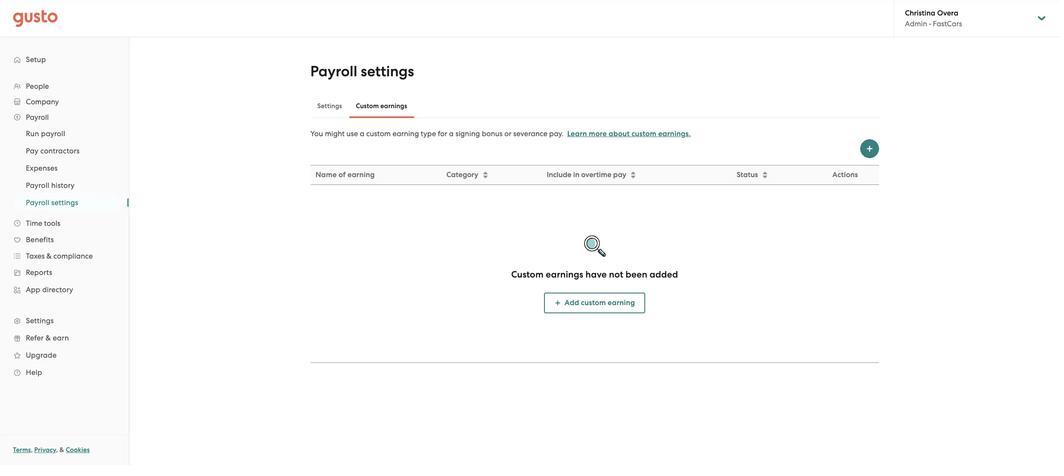 Task type: describe. For each thing, give the bounding box(es) containing it.
custom earning types grid
[[311, 165, 880, 363]]

might
[[325, 129, 345, 138]]

taxes
[[26, 252, 45, 260]]

cookies button
[[66, 445, 90, 455]]

settings inside gusto navigation element
[[51, 198, 78, 207]]

history
[[51, 181, 75, 190]]

payroll down expenses at the left of page
[[26, 181, 49, 190]]

overtime
[[582, 170, 612, 179]]

setup
[[26, 55, 46, 64]]

overa
[[938, 9, 959, 18]]

compliance
[[53, 252, 93, 260]]

pay.
[[550, 129, 564, 138]]

or
[[505, 129, 512, 138]]

you might use a custom earning type for a signing bonus or severance pay. learn more about custom earnings.
[[311, 129, 691, 138]]

2 vertical spatial &
[[60, 446, 64, 454]]

people
[[26, 82, 49, 91]]

added
[[650, 269, 679, 280]]

payroll inside dropdown button
[[26, 113, 49, 122]]

company button
[[9, 94, 120, 109]]

pay contractors
[[26, 147, 80, 155]]

in
[[574, 170, 580, 179]]

1 a from the left
[[360, 129, 365, 138]]

2 a from the left
[[449, 129, 454, 138]]

reports link
[[9, 265, 120, 280]]

actions
[[833, 170, 859, 179]]

custom for custom earnings
[[356, 102, 379, 110]]

benefits
[[26, 235, 54, 244]]

pay
[[26, 147, 39, 155]]

not
[[609, 269, 624, 280]]

type
[[421, 129, 436, 138]]

time
[[26, 219, 42, 228]]

time tools
[[26, 219, 60, 228]]

admin
[[906, 19, 928, 28]]

payroll
[[41, 129, 65, 138]]

0 vertical spatial settings
[[361, 63, 414, 80]]

earning for add custom earning
[[608, 298, 635, 307]]

settings link
[[9, 313, 120, 328]]

•
[[930, 19, 932, 28]]

payroll history
[[26, 181, 75, 190]]

include
[[547, 170, 572, 179]]

custom earnings
[[356, 102, 407, 110]]

1 , from the left
[[31, 446, 33, 454]]

& for earn
[[46, 334, 51, 342]]

earning for name of earning
[[348, 170, 375, 179]]

cookies
[[66, 446, 90, 454]]

payroll up settings "button"
[[311, 63, 358, 80]]

fastcars
[[934, 19, 963, 28]]

time tools button
[[9, 216, 120, 231]]

payroll history link
[[16, 178, 120, 193]]

christina overa admin • fastcars
[[906, 9, 963, 28]]

category button
[[442, 166, 541, 184]]

terms
[[13, 446, 31, 454]]

upgrade
[[26, 351, 57, 360]]

custom earnings have not been added
[[512, 269, 679, 280]]

status
[[737, 170, 759, 179]]

add custom earning button
[[544, 293, 646, 313]]

taxes & compliance button
[[9, 248, 120, 264]]

contractors
[[40, 147, 80, 155]]

name of earning
[[316, 170, 375, 179]]

bonus
[[482, 129, 503, 138]]

run
[[26, 129, 39, 138]]

add custom earning
[[565, 298, 635, 307]]

earnings for custom earnings have not been added
[[546, 269, 584, 280]]

privacy
[[34, 446, 56, 454]]

payroll button
[[9, 109, 120, 125]]

2 , from the left
[[56, 446, 58, 454]]

refer
[[26, 334, 44, 342]]

payroll up time
[[26, 198, 49, 207]]

custom inside "you might use a custom earning type for a signing bonus or severance pay. learn more about custom earnings."
[[366, 129, 391, 138]]

settings button
[[311, 96, 349, 116]]

learn more about custom earnings. link
[[568, 129, 691, 138]]

about
[[609, 129, 630, 138]]

reports
[[26, 268, 52, 277]]

& for compliance
[[46, 252, 52, 260]]

custom for custom earnings have not been added
[[512, 269, 544, 280]]

tools
[[44, 219, 60, 228]]



Task type: locate. For each thing, give the bounding box(es) containing it.
, left cookies
[[56, 446, 58, 454]]

0 vertical spatial &
[[46, 252, 52, 260]]

company
[[26, 97, 59, 106]]

1 horizontal spatial a
[[449, 129, 454, 138]]

list
[[0, 78, 129, 381], [0, 125, 129, 211]]

refer & earn link
[[9, 330, 120, 346]]

payroll settings link
[[16, 195, 120, 210]]

& left earn
[[46, 334, 51, 342]]

more
[[589, 129, 607, 138]]

custom inside 'button'
[[356, 102, 379, 110]]

taxes & compliance
[[26, 252, 93, 260]]

1 horizontal spatial settings
[[317, 102, 342, 110]]

home image
[[13, 10, 58, 27]]

earning left type
[[393, 129, 419, 138]]

custom right about
[[632, 129, 657, 138]]

earning down not
[[608, 298, 635, 307]]

christina
[[906, 9, 936, 18]]

0 vertical spatial payroll settings
[[311, 63, 414, 80]]

app directory
[[26, 285, 73, 294]]

app
[[26, 285, 40, 294]]

privacy link
[[34, 446, 56, 454]]

payroll settings tab list
[[311, 94, 880, 118]]

2 list from the top
[[0, 125, 129, 211]]

1 vertical spatial settings
[[51, 198, 78, 207]]

2 horizontal spatial earning
[[608, 298, 635, 307]]

payroll settings inside gusto navigation element
[[26, 198, 78, 207]]

earning right of
[[348, 170, 375, 179]]

0 horizontal spatial settings
[[51, 198, 78, 207]]

app directory link
[[9, 282, 120, 297]]

custom earnings button
[[349, 96, 414, 116]]

been
[[626, 269, 648, 280]]

0 vertical spatial settings
[[317, 102, 342, 110]]

earnings inside custom earning types "grid"
[[546, 269, 584, 280]]

custom right use
[[366, 129, 391, 138]]

use
[[347, 129, 358, 138]]

earn
[[53, 334, 69, 342]]

1 horizontal spatial payroll settings
[[311, 63, 414, 80]]

pay
[[614, 170, 627, 179]]

upgrade link
[[9, 347, 120, 363]]

0 vertical spatial custom
[[356, 102, 379, 110]]

payroll settings up custom earnings
[[311, 63, 414, 80]]

0 horizontal spatial earning
[[348, 170, 375, 179]]

earnings
[[381, 102, 407, 110], [546, 269, 584, 280]]

0 horizontal spatial earnings
[[381, 102, 407, 110]]

2 horizontal spatial custom
[[632, 129, 657, 138]]

help link
[[9, 365, 120, 380]]

severance
[[514, 129, 548, 138]]

1 horizontal spatial settings
[[361, 63, 414, 80]]

expenses link
[[16, 160, 120, 176]]

settings
[[317, 102, 342, 110], [26, 316, 54, 325]]

pay contractors link
[[16, 143, 120, 159]]

1 horizontal spatial earning
[[393, 129, 419, 138]]

terms , privacy , & cookies
[[13, 446, 90, 454]]

settings up might
[[317, 102, 342, 110]]

1 vertical spatial &
[[46, 334, 51, 342]]

settings inside settings link
[[26, 316, 54, 325]]

1 vertical spatial settings
[[26, 316, 54, 325]]

0 vertical spatial earning
[[393, 129, 419, 138]]

earnings inside 'button'
[[381, 102, 407, 110]]

terms link
[[13, 446, 31, 454]]

list containing run payroll
[[0, 125, 129, 211]]

& left cookies
[[60, 446, 64, 454]]

include in overtime pay button
[[542, 166, 731, 184]]

payroll settings down payroll history
[[26, 198, 78, 207]]

payroll
[[311, 63, 358, 80], [26, 113, 49, 122], [26, 181, 49, 190], [26, 198, 49, 207]]

run payroll link
[[16, 126, 120, 141]]

1 vertical spatial earning
[[348, 170, 375, 179]]

directory
[[42, 285, 73, 294]]

0 horizontal spatial settings
[[26, 316, 54, 325]]

0 vertical spatial earnings
[[381, 102, 407, 110]]

you
[[311, 129, 323, 138]]

settings down history
[[51, 198, 78, 207]]

custom
[[356, 102, 379, 110], [512, 269, 544, 280]]

list containing people
[[0, 78, 129, 381]]

learn
[[568, 129, 587, 138]]

,
[[31, 446, 33, 454], [56, 446, 58, 454]]

category
[[447, 170, 479, 179]]

2 vertical spatial earning
[[608, 298, 635, 307]]

1 horizontal spatial custom
[[581, 298, 606, 307]]

0 horizontal spatial a
[[360, 129, 365, 138]]

1 vertical spatial custom
[[512, 269, 544, 280]]

gusto navigation element
[[0, 37, 129, 395]]

& right taxes
[[46, 252, 52, 260]]

0 horizontal spatial payroll settings
[[26, 198, 78, 207]]

help
[[26, 368, 42, 377]]

, left privacy
[[31, 446, 33, 454]]

1 list from the top
[[0, 78, 129, 381]]

earnings.
[[659, 129, 691, 138]]

have
[[586, 269, 607, 280]]

settings inside settings "button"
[[317, 102, 342, 110]]

name
[[316, 170, 337, 179]]

earning inside add custom earning "button"
[[608, 298, 635, 307]]

settings up custom earnings
[[361, 63, 414, 80]]

include in overtime pay
[[547, 170, 627, 179]]

settings
[[361, 63, 414, 80], [51, 198, 78, 207]]

1 horizontal spatial earnings
[[546, 269, 584, 280]]

setup link
[[9, 52, 120, 67]]

1 horizontal spatial custom
[[512, 269, 544, 280]]

1 horizontal spatial ,
[[56, 446, 58, 454]]

a right for at the top left
[[449, 129, 454, 138]]

earning
[[393, 129, 419, 138], [348, 170, 375, 179], [608, 298, 635, 307]]

earning inside "you might use a custom earning type for a signing bonus or severance pay. learn more about custom earnings."
[[393, 129, 419, 138]]

settings up refer
[[26, 316, 54, 325]]

payroll down company
[[26, 113, 49, 122]]

0 horizontal spatial ,
[[31, 446, 33, 454]]

a right use
[[360, 129, 365, 138]]

custom right add
[[581, 298, 606, 307]]

0 horizontal spatial custom
[[356, 102, 379, 110]]

& inside dropdown button
[[46, 252, 52, 260]]

1 vertical spatial earnings
[[546, 269, 584, 280]]

for
[[438, 129, 448, 138]]

refer & earn
[[26, 334, 69, 342]]

status button
[[732, 166, 812, 184]]

custom inside "button"
[[581, 298, 606, 307]]

1 vertical spatial payroll settings
[[26, 198, 78, 207]]

payroll settings
[[311, 63, 414, 80], [26, 198, 78, 207]]

custom inside "grid"
[[512, 269, 544, 280]]

signing
[[456, 129, 480, 138]]

run payroll
[[26, 129, 65, 138]]

of
[[339, 170, 346, 179]]

a
[[360, 129, 365, 138], [449, 129, 454, 138]]

benefits link
[[9, 232, 120, 247]]

0 horizontal spatial custom
[[366, 129, 391, 138]]

expenses
[[26, 164, 58, 172]]

earnings for custom earnings
[[381, 102, 407, 110]]

people button
[[9, 78, 120, 94]]

add
[[565, 298, 580, 307]]



Task type: vqa. For each thing, say whether or not it's contained in the screenshot.
rightmost W-
no



